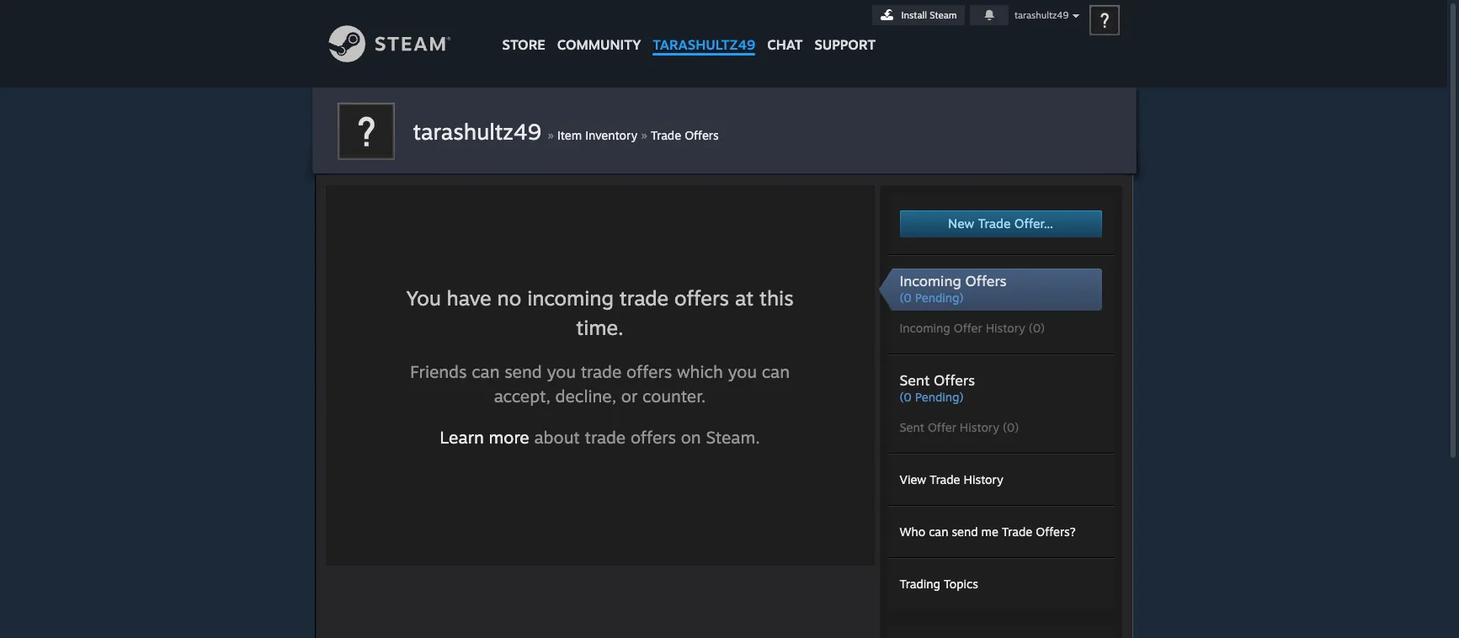 Task type: vqa. For each thing, say whether or not it's contained in the screenshot.
1st Sent from the bottom
yes



Task type: locate. For each thing, give the bounding box(es) containing it.
2 vertical spatial tarashultz49
[[413, 118, 541, 145]]

2 vertical spatial history
[[964, 472, 1003, 487]]

1 vertical spatial pending)
[[915, 390, 964, 404]]

sent for offer
[[900, 420, 924, 434]]

trade right me
[[1002, 525, 1032, 539]]

2 (0 from the top
[[900, 390, 912, 404]]

1 vertical spatial trade
[[581, 361, 622, 383]]

pending)
[[915, 290, 964, 305], [915, 390, 964, 404]]

topics
[[944, 577, 978, 591]]

1 (0 from the top
[[900, 290, 912, 305]]

offers inside incoming offers (0 pending)
[[965, 272, 1007, 290]]

0 horizontal spatial can
[[472, 361, 500, 383]]

trade right the "inventory"
[[651, 128, 681, 142]]

counter.
[[642, 386, 706, 407]]

history down incoming offers (0 pending)
[[986, 321, 1025, 335]]

(0
[[900, 290, 912, 305], [900, 390, 912, 404]]

0 vertical spatial pending)
[[915, 290, 964, 305]]

1 vertical spatial history
[[960, 420, 999, 434]]

trade
[[651, 128, 681, 142], [978, 216, 1011, 232], [930, 472, 960, 487], [1002, 525, 1032, 539]]

2 horizontal spatial tarashultz49
[[1014, 9, 1069, 21]]

0 vertical spatial (0)
[[1029, 321, 1045, 335]]

inventory
[[585, 128, 637, 142]]

0 vertical spatial send
[[505, 361, 542, 383]]

1 horizontal spatial (0)
[[1029, 321, 1045, 335]]

you right which
[[728, 361, 757, 383]]

0 horizontal spatial you
[[547, 361, 576, 383]]

1 horizontal spatial tarashultz49
[[653, 36, 755, 53]]

you up decline,
[[547, 361, 576, 383]]

community
[[557, 36, 641, 53]]

1 vertical spatial tarashultz49
[[653, 36, 755, 53]]

trade inside friends can send you trade offers which you can accept, decline, or counter.
[[581, 361, 622, 383]]

1 you from the left
[[547, 361, 576, 383]]

0 vertical spatial (0
[[900, 290, 912, 305]]

incoming for offer
[[900, 321, 950, 335]]

offers
[[685, 128, 719, 142], [965, 272, 1007, 290], [934, 371, 975, 389]]

1 sent from the top
[[900, 371, 930, 389]]

store
[[502, 36, 545, 53]]

pending) for sent
[[915, 390, 964, 404]]

1 » from the left
[[548, 126, 554, 143]]

incoming inside incoming offers (0 pending)
[[900, 272, 961, 290]]

trade
[[619, 286, 669, 311], [581, 361, 622, 383], [585, 427, 626, 448]]

tarashultz49
[[1014, 9, 1069, 21], [653, 36, 755, 53], [413, 118, 541, 145]]

2 sent from the top
[[900, 420, 924, 434]]

who can send me trade offers?
[[900, 525, 1076, 539]]

incoming inside incoming offer history (0) link
[[900, 321, 950, 335]]

offers inside sent offers (0 pending)
[[934, 371, 975, 389]]

trade for you
[[581, 361, 622, 383]]

trade inside you have no incoming trade offers at this time.
[[619, 286, 669, 311]]

» right the "inventory"
[[641, 126, 647, 143]]

sent down sent offers (0 pending)
[[900, 420, 924, 434]]

» left the item
[[548, 126, 554, 143]]

1 vertical spatial incoming
[[900, 321, 950, 335]]

can for friends
[[472, 361, 500, 383]]

incoming up incoming offer history (0)
[[900, 272, 961, 290]]

send inside friends can send you trade offers which you can accept, decline, or counter.
[[505, 361, 542, 383]]

offers inside tarashultz49 » item inventory » trade offers
[[685, 128, 719, 142]]

2 pending) from the top
[[915, 390, 964, 404]]

2 horizontal spatial can
[[929, 525, 948, 539]]

about
[[534, 427, 580, 448]]

trading topics link
[[900, 577, 978, 591]]

no
[[497, 286, 521, 311]]

offers for sent
[[934, 371, 975, 389]]

you have no incoming trade offers at this time.
[[406, 286, 794, 340]]

2 vertical spatial offers
[[934, 371, 975, 389]]

1 vertical spatial offers
[[626, 361, 672, 383]]

1 vertical spatial (0
[[900, 390, 912, 404]]

sent up sent offer history (0)
[[900, 371, 930, 389]]

0 horizontal spatial (0)
[[1003, 420, 1019, 434]]

pending) inside sent offers (0 pending)
[[915, 390, 964, 404]]

can
[[472, 361, 500, 383], [762, 361, 790, 383], [929, 525, 948, 539]]

0 horizontal spatial send
[[505, 361, 542, 383]]

1 vertical spatial send
[[952, 525, 978, 539]]

trade down decline,
[[585, 427, 626, 448]]

view
[[900, 472, 926, 487]]

history up who can send me trade offers? link
[[964, 472, 1003, 487]]

can right who
[[929, 525, 948, 539]]

you
[[547, 361, 576, 383], [728, 361, 757, 383]]

can up accept,
[[472, 361, 500, 383]]

sent
[[900, 371, 930, 389], [900, 420, 924, 434]]

offers inside you have no incoming trade offers at this time.
[[674, 286, 729, 311]]

1 horizontal spatial tarashultz49 link
[[647, 0, 761, 61]]

support link
[[809, 0, 882, 57]]

incoming
[[527, 286, 614, 311]]

history
[[986, 321, 1025, 335], [960, 420, 999, 434], [964, 472, 1003, 487]]

send for me
[[952, 525, 978, 539]]

1 vertical spatial sent
[[900, 420, 924, 434]]

offer down incoming offers (0 pending)
[[954, 321, 982, 335]]

pending) inside incoming offers (0 pending)
[[915, 290, 964, 305]]

accept,
[[494, 386, 551, 407]]

1 horizontal spatial you
[[728, 361, 757, 383]]

(0 for sent
[[900, 390, 912, 404]]

0 vertical spatial offers
[[685, 128, 719, 142]]

sent offers (0 pending)
[[900, 371, 975, 404]]

friends can send you trade offers which you can accept, decline, or counter.
[[410, 361, 790, 407]]

sent for offers
[[900, 371, 930, 389]]

learn more about trade offers on steam.
[[440, 427, 760, 448]]

offers
[[674, 286, 729, 311], [626, 361, 672, 383], [631, 427, 676, 448]]

offer down sent offers (0 pending)
[[928, 420, 956, 434]]

0 vertical spatial tarashultz49
[[1014, 9, 1069, 21]]

1 incoming from the top
[[900, 272, 961, 290]]

install steam
[[901, 9, 957, 21]]

send
[[505, 361, 542, 383], [952, 525, 978, 539]]

trade right view
[[930, 472, 960, 487]]

sent offer history (0) link
[[900, 419, 1102, 436]]

offers for which
[[626, 361, 672, 383]]

send left me
[[952, 525, 978, 539]]

decline,
[[555, 386, 616, 407]]

2 incoming from the top
[[900, 321, 950, 335]]

0 vertical spatial incoming
[[900, 272, 961, 290]]

0 vertical spatial offers
[[674, 286, 729, 311]]

incoming down incoming offers (0 pending)
[[900, 321, 950, 335]]

0 vertical spatial sent
[[900, 371, 930, 389]]

0 horizontal spatial »
[[548, 126, 554, 143]]

pending) up sent offer history (0)
[[915, 390, 964, 404]]

trade offers link
[[651, 128, 719, 142]]

(0 inside incoming offers (0 pending)
[[900, 290, 912, 305]]

1 vertical spatial offers
[[965, 272, 1007, 290]]

1 horizontal spatial send
[[952, 525, 978, 539]]

tarashultz49 link
[[647, 0, 761, 61], [413, 118, 548, 145]]

me
[[981, 525, 998, 539]]

0 vertical spatial offer
[[954, 321, 982, 335]]

trade up decline,
[[581, 361, 622, 383]]

offers left at at the top right of page
[[674, 286, 729, 311]]

2 you from the left
[[728, 361, 757, 383]]

offers left on
[[631, 427, 676, 448]]

1 vertical spatial tarashultz49 link
[[413, 118, 548, 145]]

offers inside friends can send you trade offers which you can accept, decline, or counter.
[[626, 361, 672, 383]]

(0)
[[1029, 321, 1045, 335], [1003, 420, 1019, 434]]

time.
[[576, 315, 624, 340]]

who
[[900, 525, 925, 539]]

trading topics
[[900, 577, 978, 591]]

1 vertical spatial offer
[[928, 420, 956, 434]]

offers up or
[[626, 361, 672, 383]]

(0 inside sent offers (0 pending)
[[900, 390, 912, 404]]

1 pending) from the top
[[915, 290, 964, 305]]

1 vertical spatial (0)
[[1003, 420, 1019, 434]]

0 vertical spatial tarashultz49 link
[[647, 0, 761, 61]]

(0 up incoming offer history (0)
[[900, 290, 912, 305]]

history down sent offers (0 pending)
[[960, 420, 999, 434]]

incoming
[[900, 272, 961, 290], [900, 321, 950, 335]]

can down "this"
[[762, 361, 790, 383]]

send up accept,
[[505, 361, 542, 383]]

sent inside sent offers (0 pending)
[[900, 371, 930, 389]]

0 vertical spatial trade
[[619, 286, 669, 311]]

»
[[548, 126, 554, 143], [641, 126, 647, 143]]

offer
[[954, 321, 982, 335], [928, 420, 956, 434]]

1 horizontal spatial »
[[641, 126, 647, 143]]

pending) up incoming offer history (0)
[[915, 290, 964, 305]]

this
[[759, 286, 794, 311]]

0 horizontal spatial tarashultz49
[[413, 118, 541, 145]]

chat link
[[761, 0, 809, 57]]

(0 up sent offer history (0)
[[900, 390, 912, 404]]

trade up time.
[[619, 286, 669, 311]]

or
[[621, 386, 638, 407]]

friends
[[410, 361, 467, 383]]

0 vertical spatial history
[[986, 321, 1025, 335]]



Task type: describe. For each thing, give the bounding box(es) containing it.
who can send me trade offers? link
[[900, 525, 1076, 539]]

chat
[[767, 36, 803, 53]]

offers?
[[1036, 525, 1076, 539]]

trade for incoming
[[619, 286, 669, 311]]

offer for (0 pending)
[[928, 420, 956, 434]]

install
[[901, 9, 927, 21]]

offers for incoming
[[965, 272, 1007, 290]]

incoming offer history (0) link
[[900, 320, 1102, 337]]

you
[[406, 286, 441, 311]]

support
[[815, 36, 876, 53]]

install steam link
[[872, 5, 964, 25]]

tarashultz49 » item inventory » trade offers
[[413, 118, 719, 145]]

view trade history
[[900, 472, 1003, 487]]

history for (0 pending)
[[960, 420, 999, 434]]

learn
[[440, 427, 484, 448]]

item
[[557, 128, 582, 142]]

incoming for offers
[[900, 272, 961, 290]]

history for incoming offers
[[986, 321, 1025, 335]]

at
[[735, 286, 754, 311]]

2 vertical spatial trade
[[585, 427, 626, 448]]

offer...
[[1014, 216, 1053, 232]]

1 horizontal spatial can
[[762, 361, 790, 383]]

2 vertical spatial offers
[[631, 427, 676, 448]]

0 horizontal spatial tarashultz49 link
[[413, 118, 548, 145]]

on
[[681, 427, 701, 448]]

trade inside tarashultz49 » item inventory » trade offers
[[651, 128, 681, 142]]

offers for at
[[674, 286, 729, 311]]

which
[[677, 361, 723, 383]]

steam.
[[706, 427, 760, 448]]

(0 for incoming
[[900, 290, 912, 305]]

trading
[[900, 577, 940, 591]]

learn more link
[[440, 427, 529, 448]]

pending) for incoming
[[915, 290, 964, 305]]

trade right the 'new'
[[978, 216, 1011, 232]]

have
[[447, 286, 491, 311]]

item inventory link
[[557, 128, 637, 142]]

store link
[[496, 0, 551, 61]]

send for you
[[505, 361, 542, 383]]

2 » from the left
[[641, 126, 647, 143]]

incoming offers (0 pending)
[[900, 272, 1007, 305]]

can for who
[[929, 525, 948, 539]]

community link
[[551, 0, 647, 61]]

more
[[489, 427, 529, 448]]

new
[[948, 216, 974, 232]]

sent offer history (0)
[[900, 420, 1019, 434]]

view trade history link
[[900, 472, 1003, 487]]

(0) for incoming offers
[[1029, 321, 1045, 335]]

new trade offer...
[[948, 216, 1053, 232]]

steam
[[930, 9, 957, 21]]

offer for incoming offers
[[954, 321, 982, 335]]

(0) for (0 pending)
[[1003, 420, 1019, 434]]

incoming offer history (0)
[[900, 321, 1045, 335]]



